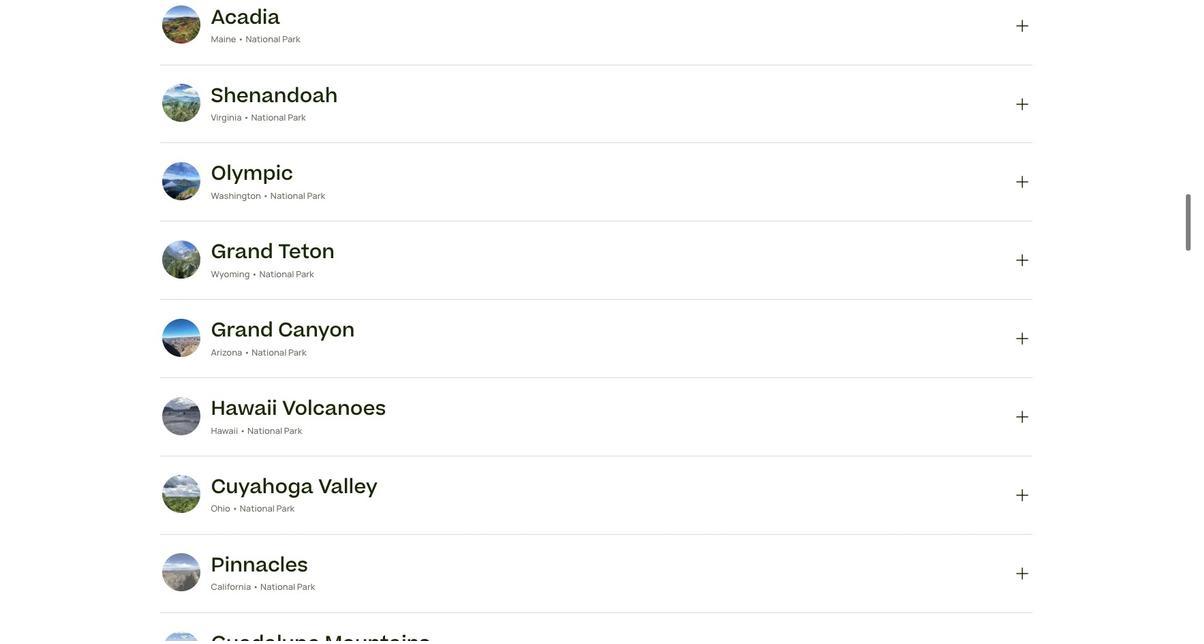 Task type: describe. For each thing, give the bounding box(es) containing it.
national inside hawaii volcanoes hawaii • national park
[[247, 422, 282, 434]]

acadia maine • national park
[[211, 0, 300, 42]]

grand teton image
[[162, 238, 200, 276]]

park inside the acadia maine • national park
[[282, 30, 300, 42]]

grand for grand canyon
[[211, 314, 273, 342]]

shenandoah virginia • national park
[[211, 79, 338, 121]]

california
[[211, 578, 251, 591]]

canyon
[[278, 314, 355, 342]]

national inside pinnacles california • national park
[[260, 578, 295, 591]]

cookie consent banner dialog
[[16, 577, 1176, 625]]

olympic washington • national park
[[211, 157, 325, 199]]

teton
[[278, 235, 335, 264]]

national inside 'cuyahoga valley ohio • national park'
[[240, 500, 275, 512]]

national inside the acadia maine • national park
[[246, 30, 281, 42]]

shenandoah image
[[162, 81, 200, 119]]

2 hawaii from the top
[[211, 422, 238, 434]]

park inside grand canyon arizona • national park
[[288, 343, 306, 356]]

park inside hawaii volcanoes hawaii • national park
[[284, 422, 302, 434]]

• inside shenandoah virginia • national park
[[243, 108, 249, 121]]

cuyahoga valley ohio • national park
[[211, 470, 378, 512]]

grand canyon image
[[162, 316, 200, 354]]

grand canyon arizona • national park
[[211, 314, 355, 356]]

park inside pinnacles california • national park
[[297, 578, 315, 591]]

washington
[[211, 187, 261, 199]]

maine
[[211, 30, 236, 42]]

pinnacles california • national park
[[211, 549, 315, 591]]

1 hawaii from the top
[[211, 392, 277, 421]]

cuyahoga valley image
[[162, 473, 200, 511]]

arizona
[[211, 343, 242, 356]]

park inside 'cuyahoga valley ohio • national park'
[[276, 500, 295, 512]]

grand teton wyoming • national park
[[211, 235, 335, 277]]



Task type: vqa. For each thing, say whether or not it's contained in the screenshot.
TETON
yes



Task type: locate. For each thing, give the bounding box(es) containing it.
• up cuyahoga
[[240, 422, 246, 434]]

park down the shenandoah
[[288, 108, 306, 121]]

• right virginia
[[243, 108, 249, 121]]

park down canyon
[[288, 343, 306, 356]]

valley
[[318, 470, 378, 499]]

grand up the arizona
[[211, 314, 273, 342]]

olympic
[[211, 157, 293, 186]]

national down acadia
[[246, 30, 281, 42]]

grand up 'wyoming'
[[211, 235, 273, 264]]

•
[[238, 30, 244, 42], [243, 108, 249, 121], [263, 187, 269, 199], [252, 265, 258, 277], [244, 343, 250, 356], [240, 422, 246, 434], [232, 500, 238, 512], [253, 578, 259, 591]]

1 vertical spatial hawaii
[[211, 422, 238, 434]]

cuyahoga
[[211, 470, 313, 499]]

• inside the acadia maine • national park
[[238, 30, 244, 42]]

• down olympic
[[263, 187, 269, 199]]

1 grand from the top
[[211, 235, 273, 264]]

national inside shenandoah virginia • national park
[[251, 108, 286, 121]]

national down teton
[[259, 265, 294, 277]]

• right maine
[[238, 30, 244, 42]]

park inside shenandoah virginia • national park
[[288, 108, 306, 121]]

park inside grand teton wyoming • national park
[[296, 265, 314, 277]]

shenandoah
[[211, 79, 338, 107]]

• down pinnacles
[[253, 578, 259, 591]]

national down olympic
[[271, 187, 305, 199]]

grand
[[211, 235, 273, 264], [211, 314, 273, 342]]

hawaii volcanoes hawaii • national park
[[211, 392, 386, 434]]

• inside 'cuyahoga valley ohio • national park'
[[232, 500, 238, 512]]

national up cuyahoga
[[247, 422, 282, 434]]

volcanoes
[[282, 392, 386, 421]]

1 vertical spatial grand
[[211, 314, 273, 342]]

park down cuyahoga
[[276, 500, 295, 512]]

virginia
[[211, 108, 242, 121]]

grand for grand teton
[[211, 235, 273, 264]]

park down the volcanoes
[[284, 422, 302, 434]]

national inside olympic washington • national park
[[271, 187, 305, 199]]

national down the shenandoah
[[251, 108, 286, 121]]

pinnacles
[[211, 549, 308, 577]]

grand inside grand canyon arizona • national park
[[211, 314, 273, 342]]

hawaii
[[211, 392, 277, 421], [211, 422, 238, 434]]

hawaii down the arizona
[[211, 392, 277, 421]]

0 vertical spatial grand
[[211, 235, 273, 264]]

national inside grand canyon arizona • national park
[[252, 343, 287, 356]]

park down pinnacles
[[297, 578, 315, 591]]

acadia
[[211, 0, 280, 29]]

• right the arizona
[[244, 343, 250, 356]]

hawaii right hawaii volcanoes "image" at the left
[[211, 422, 238, 434]]

• inside hawaii volcanoes hawaii • national park
[[240, 422, 246, 434]]

park up the shenandoah
[[282, 30, 300, 42]]

acadia image
[[162, 3, 200, 41]]

grand inside grand teton wyoming • national park
[[211, 235, 273, 264]]

hawaii volcanoes image
[[162, 394, 200, 433]]

0 vertical spatial hawaii
[[211, 392, 277, 421]]

dialog
[[0, 0, 1192, 641]]

national down pinnacles
[[260, 578, 295, 591]]

• inside olympic washington • national park
[[263, 187, 269, 199]]

wyoming
[[211, 265, 250, 277]]

• right 'wyoming'
[[252, 265, 258, 277]]

• right ohio
[[232, 500, 238, 512]]

• inside grand teton wyoming • national park
[[252, 265, 258, 277]]

park down teton
[[296, 265, 314, 277]]

pinnacles image
[[162, 551, 200, 589]]

park
[[282, 30, 300, 42], [288, 108, 306, 121], [307, 187, 325, 199], [296, 265, 314, 277], [288, 343, 306, 356], [284, 422, 302, 434], [276, 500, 295, 512], [297, 578, 315, 591]]

olympic image
[[162, 159, 200, 198]]

park inside olympic washington • national park
[[307, 187, 325, 199]]

national inside grand teton wyoming • national park
[[259, 265, 294, 277]]

national
[[246, 30, 281, 42], [251, 108, 286, 121], [271, 187, 305, 199], [259, 265, 294, 277], [252, 343, 287, 356], [247, 422, 282, 434], [240, 500, 275, 512], [260, 578, 295, 591]]

national right the arizona
[[252, 343, 287, 356]]

• inside grand canyon arizona • national park
[[244, 343, 250, 356]]

park up teton
[[307, 187, 325, 199]]

• inside pinnacles california • national park
[[253, 578, 259, 591]]

national down cuyahoga
[[240, 500, 275, 512]]

ohio
[[211, 500, 230, 512]]

2 grand from the top
[[211, 314, 273, 342]]



